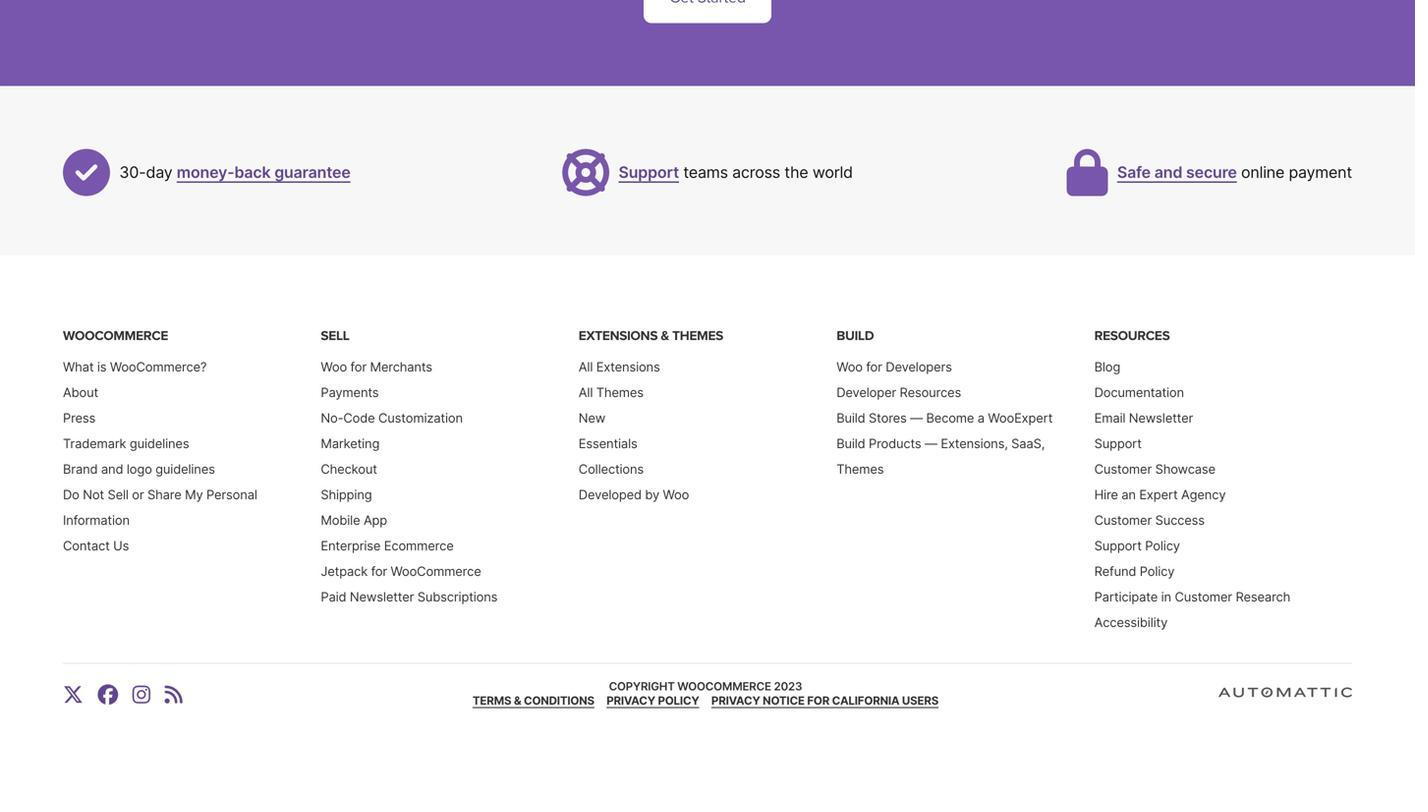 Task type: locate. For each thing, give the bounding box(es) containing it.
for up developer
[[867, 359, 883, 375]]

terms & conditions link
[[473, 694, 595, 708]]

personal
[[206, 487, 257, 502]]

email
[[1095, 411, 1126, 426]]

sell up woo for merchants
[[321, 328, 350, 344]]

1 vertical spatial and
[[101, 462, 123, 477]]

1 horizontal spatial &
[[661, 328, 670, 344]]

sell left or
[[108, 487, 129, 502]]

1 horizontal spatial support link
[[1095, 436, 1142, 451]]

woo for sell
[[321, 359, 347, 375]]

policy down customer success link
[[1146, 538, 1181, 554]]

1 horizontal spatial woo
[[663, 487, 689, 502]]

woo
[[321, 359, 347, 375], [837, 359, 863, 375], [663, 487, 689, 502]]

1 vertical spatial policy
[[1140, 564, 1175, 579]]

2 privacy from the left
[[712, 694, 761, 708]]

0 horizontal spatial themes
[[597, 385, 644, 400]]

customer up an
[[1095, 462, 1152, 477]]

1 horizontal spatial newsletter
[[1129, 411, 1194, 426]]

conditions
[[524, 694, 595, 708]]

customer down an
[[1095, 513, 1152, 528]]

build for build products — extensions, saas, themes
[[837, 436, 866, 451]]

1 all from the top
[[579, 359, 593, 375]]

documentation link
[[1095, 385, 1185, 400]]

0 horizontal spatial woocommerce
[[63, 328, 168, 344]]

0 horizontal spatial newsletter
[[350, 589, 414, 605]]

0 horizontal spatial and
[[101, 462, 123, 477]]

for up payments link
[[351, 359, 367, 375]]

newsletter down documentation link
[[1129, 411, 1194, 426]]

0 vertical spatial all
[[579, 359, 593, 375]]

california
[[832, 694, 900, 708]]

developer
[[837, 385, 897, 400]]

1 horizontal spatial privacy
[[712, 694, 761, 708]]

contact us
[[63, 538, 129, 554]]

build for build
[[837, 328, 874, 344]]

and right safe
[[1155, 163, 1183, 182]]

0 vertical spatial and
[[1155, 163, 1183, 182]]

— down build stores — become a wooexpert link
[[925, 436, 938, 451]]

safe and secure link
[[1118, 163, 1238, 182]]

by
[[645, 487, 660, 502]]

and
[[1155, 163, 1183, 182], [101, 462, 123, 477]]

woo right by
[[663, 487, 689, 502]]

across
[[733, 163, 781, 182]]

— inside 'build products — extensions, saas, themes'
[[925, 436, 938, 451]]

all themes
[[579, 385, 644, 400]]

money-
[[177, 163, 234, 182]]

customization
[[379, 411, 463, 426]]

1 vertical spatial sell
[[108, 487, 129, 502]]

my
[[185, 487, 203, 502]]

support link left teams at the top of page
[[619, 163, 679, 182]]

2 vertical spatial build
[[837, 436, 866, 451]]

refund policy link
[[1095, 564, 1175, 579]]

0 horizontal spatial &
[[514, 694, 522, 708]]

money-back guarantee link
[[177, 163, 351, 182]]

support down email
[[1095, 436, 1142, 451]]

support policy link
[[1095, 538, 1181, 554]]

1 horizontal spatial themes
[[673, 328, 724, 344]]

0 horizontal spatial sell
[[108, 487, 129, 502]]

0 vertical spatial build
[[837, 328, 874, 344]]

woo up payments
[[321, 359, 347, 375]]

2 horizontal spatial woocommerce
[[678, 680, 772, 694]]

enterprise ecommerce
[[321, 538, 454, 554]]

hire
[[1095, 487, 1119, 502]]

1 privacy from the left
[[607, 694, 656, 708]]

2 build from the top
[[837, 411, 866, 426]]

for for developers
[[867, 359, 883, 375]]

woo for merchants
[[321, 359, 433, 375]]

build down developer
[[837, 411, 866, 426]]

resources down developers
[[900, 385, 962, 400]]

policy down copyright
[[658, 694, 700, 708]]

all up new
[[579, 385, 593, 400]]

support up refund
[[1095, 538, 1142, 554]]

customer for customer showcase
[[1095, 462, 1152, 477]]

developers
[[886, 359, 952, 375]]

or
[[132, 487, 144, 502]]

0 vertical spatial newsletter
[[1129, 411, 1194, 426]]

resources up blog
[[1095, 328, 1170, 344]]

developer resources link
[[837, 385, 962, 400]]

checkout
[[321, 462, 377, 477]]

new link
[[579, 411, 606, 426]]

0 vertical spatial —
[[911, 411, 923, 426]]

privacy policy
[[607, 694, 700, 708]]

1 horizontal spatial woocommerce
[[391, 564, 481, 579]]

payment
[[1289, 163, 1353, 182]]

woocommerce up notice
[[678, 680, 772, 694]]

collections link
[[579, 462, 644, 477]]

an
[[1122, 487, 1136, 502]]

1 vertical spatial all
[[579, 385, 593, 400]]

for down enterprise ecommerce
[[371, 564, 387, 579]]

&
[[661, 328, 670, 344], [514, 694, 522, 708]]

policy up in
[[1140, 564, 1175, 579]]

build stores — become a wooexpert link
[[837, 411, 1053, 426]]

1 horizontal spatial —
[[925, 436, 938, 451]]

collections
[[579, 462, 644, 477]]

support teams across the world
[[619, 163, 853, 182]]

1 horizontal spatial resources
[[1095, 328, 1170, 344]]

extensions up "all extensions" link
[[579, 328, 658, 344]]

contact
[[63, 538, 110, 554]]

enterprise
[[321, 538, 381, 554]]

2 horizontal spatial themes
[[837, 462, 884, 477]]

support left teams at the top of page
[[619, 163, 679, 182]]

0 horizontal spatial support link
[[619, 163, 679, 182]]

2 horizontal spatial woo
[[837, 359, 863, 375]]

0 vertical spatial sell
[[321, 328, 350, 344]]

in
[[1162, 589, 1172, 605]]

woocommerce up is
[[63, 328, 168, 344]]

1 horizontal spatial and
[[1155, 163, 1183, 182]]

policy
[[1146, 538, 1181, 554], [1140, 564, 1175, 579], [658, 694, 700, 708]]

privacy policy link
[[607, 694, 700, 708]]

and left logo
[[101, 462, 123, 477]]

teams
[[684, 163, 728, 182]]

2 vertical spatial woocommerce
[[678, 680, 772, 694]]

guarantee
[[275, 163, 351, 182]]

ecommerce
[[384, 538, 454, 554]]

0 vertical spatial customer
[[1095, 462, 1152, 477]]

1 vertical spatial —
[[925, 436, 938, 451]]

developer resources
[[837, 385, 962, 400]]

participate
[[1095, 589, 1158, 605]]

privacy down copyright
[[607, 694, 656, 708]]

subscriptions
[[418, 589, 498, 605]]

extensions up all themes
[[597, 359, 660, 375]]

woo for build
[[837, 359, 863, 375]]

1 vertical spatial &
[[514, 694, 522, 708]]

2023
[[774, 680, 803, 694]]

mobile app link
[[321, 513, 387, 528]]

0 vertical spatial policy
[[1146, 538, 1181, 554]]

2 all from the top
[[579, 385, 593, 400]]

2 vertical spatial themes
[[837, 462, 884, 477]]

all for all extensions
[[579, 359, 593, 375]]

2 vertical spatial support
[[1095, 538, 1142, 554]]

build for build stores — become a wooexpert
[[837, 411, 866, 426]]

0 vertical spatial support link
[[619, 163, 679, 182]]

build up woo for developers link
[[837, 328, 874, 344]]

— for extensions,
[[925, 436, 938, 451]]

privacy notice for california users
[[712, 694, 939, 708]]

newsletter down jetpack for woocommerce
[[350, 589, 414, 605]]

themes inside 'build products — extensions, saas, themes'
[[837, 462, 884, 477]]

privacy for privacy policy
[[607, 694, 656, 708]]

1 vertical spatial guidelines
[[156, 462, 215, 477]]

marketing link
[[321, 436, 380, 451]]

and for brand
[[101, 462, 123, 477]]

1 vertical spatial woocommerce
[[391, 564, 481, 579]]

no-code customization link
[[321, 411, 463, 426]]

1 build from the top
[[837, 328, 874, 344]]

products
[[869, 436, 922, 451]]

0 vertical spatial support
[[619, 163, 679, 182]]

privacy
[[607, 694, 656, 708], [712, 694, 761, 708]]

1 vertical spatial customer
[[1095, 513, 1152, 528]]

customer right in
[[1175, 589, 1233, 605]]

1 vertical spatial extensions
[[597, 359, 660, 375]]

woocommerce down ecommerce
[[391, 564, 481, 579]]

woo up developer
[[837, 359, 863, 375]]

0 vertical spatial woocommerce
[[63, 328, 168, 344]]

payments link
[[321, 385, 379, 400]]

1 vertical spatial build
[[837, 411, 866, 426]]

for right notice
[[808, 694, 830, 708]]

and for safe
[[1155, 163, 1183, 182]]

0 vertical spatial guidelines
[[130, 436, 189, 451]]

contact us link
[[63, 538, 129, 554]]

0 horizontal spatial —
[[911, 411, 923, 426]]

— right stores
[[911, 411, 923, 426]]

users
[[902, 694, 939, 708]]

—
[[911, 411, 923, 426], [925, 436, 938, 451]]

1 vertical spatial support
[[1095, 436, 1142, 451]]

build inside 'build products — extensions, saas, themes'
[[837, 436, 866, 451]]

build
[[837, 328, 874, 344], [837, 411, 866, 426], [837, 436, 866, 451]]

showcase
[[1156, 462, 1216, 477]]

guidelines
[[130, 436, 189, 451], [156, 462, 215, 477]]

0 vertical spatial extensions
[[579, 328, 658, 344]]

2 vertical spatial policy
[[658, 694, 700, 708]]

what
[[63, 359, 94, 375]]

1 vertical spatial newsletter
[[350, 589, 414, 605]]

1 vertical spatial themes
[[597, 385, 644, 400]]

brand and logo guidelines link
[[63, 462, 215, 477]]

sell inside do not sell or share my personal information
[[108, 487, 129, 502]]

guidelines up logo
[[130, 436, 189, 451]]

3 build from the top
[[837, 436, 866, 451]]

0 horizontal spatial woo
[[321, 359, 347, 375]]

build products — extensions, saas, themes
[[837, 436, 1045, 477]]

0 horizontal spatial privacy
[[607, 694, 656, 708]]

all themes link
[[579, 385, 644, 400]]

support for support teams across the world
[[619, 163, 679, 182]]

expert
[[1140, 487, 1178, 502]]

1 vertical spatial resources
[[900, 385, 962, 400]]

& inside the copyright woocommerce 2023 terms & conditions
[[514, 694, 522, 708]]

build left the 'products'
[[837, 436, 866, 451]]

blog link
[[1095, 359, 1121, 375]]

privacy left notice
[[712, 694, 761, 708]]

day
[[146, 163, 173, 182]]

extensions & themes
[[579, 328, 724, 344]]

support link down email
[[1095, 436, 1142, 451]]

newsletter
[[1129, 411, 1194, 426], [350, 589, 414, 605]]

2 vertical spatial customer
[[1175, 589, 1233, 605]]

customer success link
[[1095, 513, 1205, 528]]

all up all themes
[[579, 359, 593, 375]]

themes
[[673, 328, 724, 344], [597, 385, 644, 400], [837, 462, 884, 477]]

guidelines up my
[[156, 462, 215, 477]]



Task type: describe. For each thing, give the bounding box(es) containing it.
safe
[[1118, 163, 1151, 182]]

blog
[[1095, 359, 1121, 375]]

0 horizontal spatial resources
[[900, 385, 962, 400]]

0 vertical spatial themes
[[673, 328, 724, 344]]

brand
[[63, 462, 98, 477]]

the
[[785, 163, 809, 182]]

woocommerce?
[[110, 359, 207, 375]]

support for support policy
[[1095, 538, 1142, 554]]

customer showcase
[[1095, 462, 1216, 477]]

essentials link
[[579, 436, 638, 451]]

newsletter for paid
[[350, 589, 414, 605]]

participate in customer research
[[1095, 589, 1291, 605]]

woo for developers
[[837, 359, 952, 375]]

build stores — become a wooexpert
[[837, 411, 1053, 426]]

email newsletter
[[1095, 411, 1194, 426]]

newsletter for email
[[1129, 411, 1194, 426]]

developed by woo
[[579, 487, 689, 502]]

support for support
[[1095, 436, 1142, 451]]

stores
[[869, 411, 907, 426]]

what is woocommerce? link
[[63, 359, 207, 375]]

for for merchants
[[351, 359, 367, 375]]

privacy for privacy notice for california users
[[712, 694, 761, 708]]

notice
[[763, 694, 805, 708]]

an
[[1353, 690, 1374, 709]]

policy for refund policy
[[1140, 564, 1175, 579]]

success
[[1156, 513, 1205, 528]]

refund policy
[[1095, 564, 1175, 579]]

support policy
[[1095, 538, 1181, 554]]

participate in customer research link
[[1095, 589, 1291, 605]]

about
[[63, 385, 98, 400]]

developed by woo link
[[579, 487, 689, 502]]

do not sell or share my personal information link
[[63, 487, 257, 528]]

1 vertical spatial support link
[[1095, 436, 1142, 451]]

paid newsletter subscriptions link
[[321, 589, 498, 605]]

back
[[234, 163, 271, 182]]

jetpack for woocommerce link
[[321, 564, 481, 579]]

policy for support policy
[[1146, 538, 1181, 554]]

0 vertical spatial &
[[661, 328, 670, 344]]

new
[[579, 411, 606, 426]]

safe and secure online payment
[[1118, 163, 1353, 182]]

become
[[927, 411, 975, 426]]

build products — extensions, saas, themes link
[[837, 436, 1045, 477]]

agency
[[1182, 487, 1226, 502]]

for for woocommerce
[[371, 564, 387, 579]]

30-day money-back guarantee
[[119, 163, 351, 182]]

hire an expert agency
[[1095, 487, 1226, 502]]

payments
[[321, 385, 379, 400]]

world
[[813, 163, 853, 182]]

mobile app
[[321, 513, 387, 528]]

online
[[1242, 163, 1285, 182]]

no-code customization
[[321, 411, 463, 426]]

— for become
[[911, 411, 923, 426]]

not
[[83, 487, 104, 502]]

marketing
[[321, 436, 380, 451]]

all for all themes
[[579, 385, 593, 400]]

30-
[[119, 163, 146, 182]]

0 vertical spatial resources
[[1095, 328, 1170, 344]]

jetpack
[[321, 564, 368, 579]]

accessibility
[[1095, 615, 1168, 630]]

saas,
[[1012, 436, 1045, 451]]

jetpack for woocommerce
[[321, 564, 481, 579]]

1 horizontal spatial sell
[[321, 328, 350, 344]]

hire an expert agency link
[[1095, 487, 1226, 502]]

information
[[63, 513, 130, 528]]

copyright
[[609, 680, 675, 694]]

press
[[63, 411, 96, 426]]

logo
[[127, 462, 152, 477]]

a
[[978, 411, 985, 426]]

email newsletter link
[[1095, 411, 1194, 426]]

about link
[[63, 385, 98, 400]]

do not sell or share my personal information
[[63, 487, 257, 528]]

trademark guidelines
[[63, 436, 189, 451]]

customer for customer success
[[1095, 513, 1152, 528]]

woo for developers link
[[837, 359, 952, 375]]

paid newsletter subscriptions
[[321, 589, 498, 605]]

woo for merchants link
[[321, 359, 433, 375]]

developed
[[579, 487, 642, 502]]

policy for privacy policy
[[658, 694, 700, 708]]

copyright woocommerce 2023 terms & conditions
[[473, 680, 803, 708]]

an autom
[[1353, 690, 1416, 709]]

autom
[[1378, 690, 1416, 709]]

trademark guidelines link
[[63, 436, 189, 451]]

an autom link
[[1219, 688, 1416, 709]]

documentation
[[1095, 385, 1185, 400]]

terms
[[473, 694, 512, 708]]

brand and logo guidelines
[[63, 462, 215, 477]]

research
[[1236, 589, 1291, 605]]

refund
[[1095, 564, 1137, 579]]

woocommerce inside the copyright woocommerce 2023 terms & conditions
[[678, 680, 772, 694]]

customer showcase link
[[1095, 462, 1216, 477]]

accessibility link
[[1095, 615, 1168, 630]]

trademark
[[63, 436, 126, 451]]



Task type: vqa. For each thing, say whether or not it's contained in the screenshot.
Learn more associated with 1st Learn more LINK from the right
no



